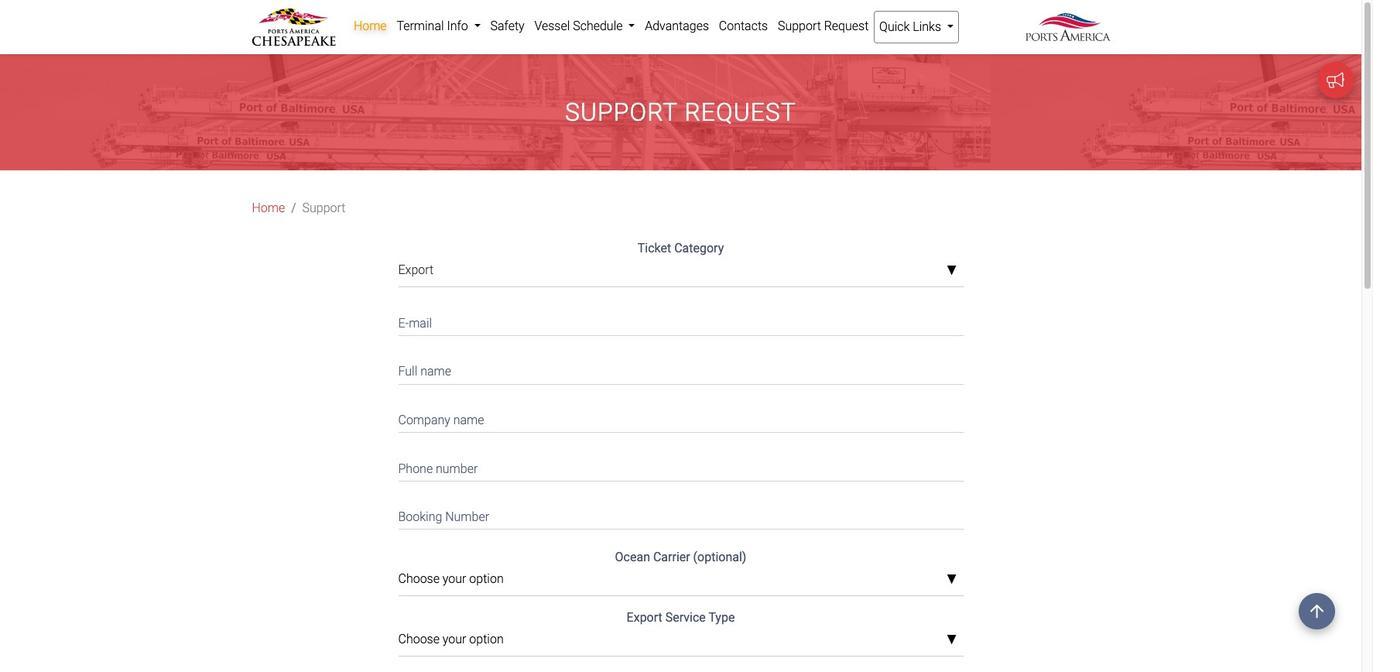 Task type: locate. For each thing, give the bounding box(es) containing it.
0 horizontal spatial home
[[252, 201, 285, 216]]

1 horizontal spatial export
[[627, 610, 663, 625]]

vessel schedule link
[[530, 11, 640, 42]]

name right company
[[454, 413, 484, 427]]

export
[[398, 263, 434, 278], [627, 610, 663, 625]]

0 horizontal spatial home link
[[252, 199, 285, 218]]

0 horizontal spatial support
[[302, 201, 346, 216]]

support
[[778, 19, 821, 33], [565, 98, 678, 127], [302, 201, 346, 216]]

info
[[447, 19, 468, 33]]

choose your option
[[398, 572, 504, 586], [398, 632, 504, 647]]

links
[[913, 19, 942, 34]]

0 vertical spatial choose your option
[[398, 572, 504, 586]]

export for export service type
[[627, 610, 663, 625]]

export for export
[[398, 263, 434, 278]]

Phone number text field
[[398, 452, 964, 481]]

number
[[445, 510, 489, 524]]

company
[[398, 413, 451, 427]]

ticket category
[[638, 241, 724, 256]]

number
[[436, 461, 478, 476]]

0 vertical spatial home link
[[349, 11, 392, 42]]

category
[[675, 241, 724, 256]]

booking number
[[398, 510, 489, 524]]

name
[[421, 364, 451, 379], [454, 413, 484, 427]]

0 vertical spatial support
[[778, 19, 821, 33]]

0 vertical spatial home
[[354, 19, 387, 33]]

full name
[[398, 364, 451, 379]]

carrier
[[653, 550, 690, 565]]

home for home link to the top
[[354, 19, 387, 33]]

1 horizontal spatial name
[[454, 413, 484, 427]]

0 vertical spatial support request
[[778, 19, 869, 33]]

2 horizontal spatial support
[[778, 19, 821, 33]]

1 vertical spatial choose your option
[[398, 632, 504, 647]]

advantages
[[645, 19, 709, 33]]

company name
[[398, 413, 484, 427]]

e-
[[398, 316, 409, 330]]

request
[[824, 19, 869, 33], [685, 98, 797, 127]]

2 vertical spatial support
[[302, 201, 346, 216]]

your
[[443, 572, 467, 586], [443, 632, 467, 647]]

0 vertical spatial ▼
[[947, 265, 957, 277]]

0 vertical spatial request
[[824, 19, 869, 33]]

0 vertical spatial choose
[[398, 572, 440, 586]]

1 vertical spatial option
[[470, 632, 504, 647]]

e-mail
[[398, 316, 432, 330]]

1 choose your option from the top
[[398, 572, 504, 586]]

1 horizontal spatial support
[[565, 98, 678, 127]]

Booking Number text field
[[398, 500, 964, 530]]

1 choose from the top
[[398, 572, 440, 586]]

0 vertical spatial your
[[443, 572, 467, 586]]

0 horizontal spatial request
[[685, 98, 797, 127]]

choose
[[398, 572, 440, 586], [398, 632, 440, 647]]

1 vertical spatial home
[[252, 201, 285, 216]]

0 horizontal spatial name
[[421, 364, 451, 379]]

contacts link
[[714, 11, 773, 42]]

1 horizontal spatial home
[[354, 19, 387, 33]]

ocean carrier (optional)
[[615, 550, 747, 565]]

1 vertical spatial your
[[443, 632, 467, 647]]

(optional)
[[693, 550, 747, 565]]

1 vertical spatial choose
[[398, 632, 440, 647]]

0 horizontal spatial export
[[398, 263, 434, 278]]

1 vertical spatial home link
[[252, 199, 285, 218]]

1 vertical spatial name
[[454, 413, 484, 427]]

1 horizontal spatial home link
[[349, 11, 392, 42]]

home link
[[349, 11, 392, 42], [252, 199, 285, 218]]

0 vertical spatial name
[[421, 364, 451, 379]]

mail
[[409, 316, 432, 330]]

support request link
[[773, 11, 874, 42]]

export up e-mail
[[398, 263, 434, 278]]

support request
[[778, 19, 869, 33], [565, 98, 797, 127]]

2 vertical spatial ▼
[[947, 634, 957, 646]]

0 vertical spatial option
[[470, 572, 504, 586]]

export left service
[[627, 610, 663, 625]]

Company name text field
[[398, 403, 964, 433]]

schedule
[[573, 19, 623, 33]]

2 option from the top
[[470, 632, 504, 647]]

1 vertical spatial ▼
[[947, 574, 957, 586]]

advantages link
[[640, 11, 714, 42]]

option
[[470, 572, 504, 586], [470, 632, 504, 647]]

0 vertical spatial export
[[398, 263, 434, 278]]

contacts
[[719, 19, 768, 33]]

▼
[[947, 265, 957, 277], [947, 574, 957, 586], [947, 634, 957, 646]]

service
[[666, 610, 706, 625]]

export service type
[[627, 610, 735, 625]]

1 your from the top
[[443, 572, 467, 586]]

E-mail email field
[[398, 306, 964, 336]]

terminal
[[397, 19, 444, 33]]

ticket
[[638, 241, 672, 256]]

1 option from the top
[[470, 572, 504, 586]]

home
[[354, 19, 387, 33], [252, 201, 285, 216]]

name right full
[[421, 364, 451, 379]]

1 vertical spatial export
[[627, 610, 663, 625]]

name for full name
[[421, 364, 451, 379]]

1 vertical spatial support
[[565, 98, 678, 127]]



Task type: vqa. For each thing, say whether or not it's contained in the screenshot.
hand receiving image
no



Task type: describe. For each thing, give the bounding box(es) containing it.
1 ▼ from the top
[[947, 265, 957, 277]]

quick links link
[[874, 11, 960, 43]]

quick links
[[880, 19, 945, 34]]

1 vertical spatial support request
[[565, 98, 797, 127]]

safety
[[491, 19, 525, 33]]

phone
[[398, 461, 433, 476]]

2 ▼ from the top
[[947, 574, 957, 586]]

quick
[[880, 19, 910, 34]]

go to top image
[[1299, 593, 1336, 630]]

terminal info link
[[392, 11, 486, 42]]

full
[[398, 364, 418, 379]]

1 horizontal spatial request
[[824, 19, 869, 33]]

ocean
[[615, 550, 650, 565]]

vessel schedule
[[535, 19, 626, 33]]

terminal info
[[397, 19, 471, 33]]

booking
[[398, 510, 442, 524]]

home for leftmost home link
[[252, 201, 285, 216]]

2 choose from the top
[[398, 632, 440, 647]]

2 your from the top
[[443, 632, 467, 647]]

1 vertical spatial request
[[685, 98, 797, 127]]

vessel
[[535, 19, 570, 33]]

2 choose your option from the top
[[398, 632, 504, 647]]

3 ▼ from the top
[[947, 634, 957, 646]]

type
[[709, 610, 735, 625]]

safety link
[[486, 11, 530, 42]]

phone number
[[398, 461, 478, 476]]

name for company name
[[454, 413, 484, 427]]

Full name text field
[[398, 355, 964, 385]]



